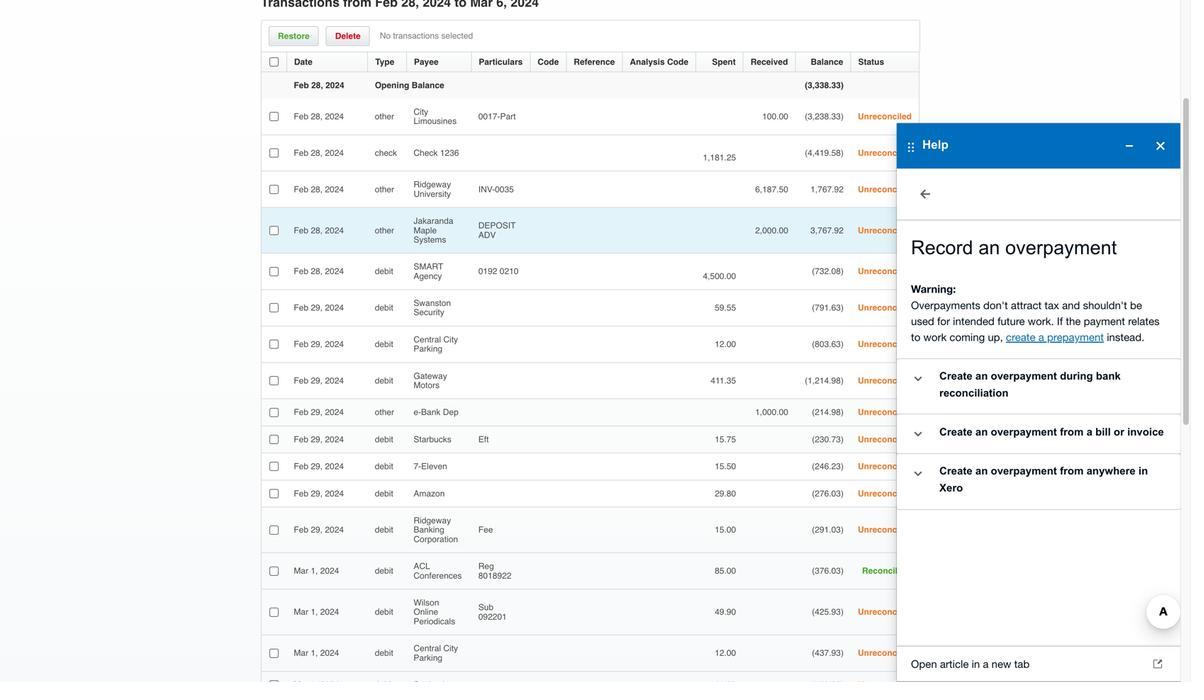Task type: locate. For each thing, give the bounding box(es) containing it.
close help menu image
[[1147, 132, 1175, 160]]

jakaranda
[[414, 216, 453, 226]]

1 vertical spatial parking
[[414, 654, 443, 664]]

unreconciled down used
[[858, 340, 912, 350]]

unreconciled up used
[[858, 303, 912, 313]]

reconciled
[[862, 567, 908, 577]]

0 vertical spatial 12.00
[[710, 340, 736, 350]]

1 central city parking from the top
[[414, 335, 458, 354]]

411.35
[[706, 376, 736, 386]]

other left e-
[[375, 408, 394, 418]]

overpayment down create
[[991, 370, 1057, 382]]

1 vertical spatial a
[[1087, 426, 1093, 438]]

mar for parking
[[294, 649, 308, 659]]

0 vertical spatial central city parking
[[414, 335, 458, 354]]

13 feb from the top
[[294, 489, 308, 499]]

unreconciled down close article image
[[858, 226, 912, 236]]

debit for (803.63)
[[375, 340, 393, 350]]

4 feb 29, 2024 from the top
[[294, 408, 346, 418]]

3 mar from the top
[[294, 649, 308, 659]]

2 toggle image from the top
[[914, 432, 922, 437]]

feb for gateway motors
[[294, 376, 308, 386]]

3 create from the top
[[940, 465, 973, 477]]

0 vertical spatial a
[[1039, 331, 1044, 343]]

0192
[[479, 267, 497, 277]]

1 vertical spatial 12.00
[[710, 649, 736, 659]]

0 vertical spatial create
[[940, 370, 973, 382]]

overpayment for create an overpayment during bank reconciliation
[[991, 370, 1057, 382]]

parking down periodicals
[[414, 654, 443, 664]]

6 feb 28, 2024 from the top
[[294, 267, 346, 277]]

1 vertical spatial city
[[444, 335, 458, 345]]

toggle button for create an overpayment from a bill or invoice
[[904, 420, 933, 449]]

open article in a new tab
[[911, 658, 1030, 671]]

2 toggle button from the top
[[904, 420, 933, 449]]

2024 for (246.23)
[[325, 462, 344, 472]]

1 feb 28, 2024 from the top
[[294, 81, 344, 91]]

article
[[940, 658, 969, 671]]

12.00 down "59.55" at right top
[[710, 340, 736, 350]]

1 unreconciled from the top
[[858, 112, 912, 122]]

2 from from the top
[[1060, 465, 1084, 477]]

in inside 'create an overpayment from anywhere in xero'
[[1139, 465, 1148, 477]]

ridgeway for university
[[414, 180, 451, 190]]

2 horizontal spatial a
[[1087, 426, 1093, 438]]

feb 29, 2024 for e-
[[294, 408, 346, 418]]

1 vertical spatial central city parking
[[414, 644, 458, 664]]

parking for feb 29, 2024
[[414, 344, 443, 354]]

29, for gateway
[[311, 376, 323, 386]]

2 vertical spatial a
[[983, 658, 989, 671]]

1 create from the top
[[940, 370, 973, 382]]

swanston security
[[414, 299, 451, 318]]

1 vertical spatial mar 1, 2024
[[294, 608, 342, 618]]

2 vertical spatial city
[[444, 644, 458, 654]]

unreconciled down you can click and drag the help menu icon in the right top of the page
[[858, 185, 912, 195]]

6,187.50
[[751, 185, 789, 195]]

28, for city limousines
[[311, 112, 323, 122]]

central down periodicals
[[414, 644, 441, 654]]

10 unreconciled from the top
[[858, 435, 912, 445]]

ridgeway inside ridgeway university
[[414, 180, 451, 190]]

an for record an overpayment
[[979, 237, 1000, 259]]

1 from from the top
[[1060, 426, 1084, 438]]

11 unreconciled from the top
[[858, 462, 912, 472]]

(732.08)
[[810, 267, 844, 277]]

overpayment down create an overpayment during bank reconciliation
[[991, 426, 1057, 438]]

you can click and drag the help menu image
[[908, 143, 914, 152]]

unreconciled up you can click and drag the help menu icon in the right top of the page
[[858, 112, 912, 122]]

ridgeway inside ridgeway banking corporation
[[414, 516, 451, 526]]

1 vertical spatial in
[[972, 658, 980, 671]]

bank
[[1096, 370, 1121, 382]]

2 code from the left
[[667, 57, 689, 67]]

5 28, from the top
[[311, 226, 323, 236]]

bank
[[421, 408, 441, 418]]

overpayment inside create an overpayment during bank reconciliation
[[991, 370, 1057, 382]]

0 vertical spatial in
[[1139, 465, 1148, 477]]

check left "1236"
[[414, 148, 438, 158]]

mar 1, 2024 for parking
[[294, 649, 342, 659]]

feb 28, 2024 for smart agency
[[294, 267, 346, 277]]

092201
[[479, 613, 507, 622]]

e-bank dep
[[414, 408, 461, 418]]

1 12.00 from the top
[[710, 340, 736, 350]]

2 vertical spatial 1,
[[311, 649, 318, 659]]

jakaranda maple systems
[[414, 216, 453, 245]]

a left bill
[[1087, 426, 1093, 438]]

2 parking from the top
[[414, 654, 443, 664]]

12 unreconciled from the top
[[858, 489, 912, 499]]

1 28, from the top
[[311, 81, 323, 91]]

unreconciled right (214.98)
[[858, 408, 912, 418]]

bill
[[1096, 426, 1111, 438]]

a left new
[[983, 658, 989, 671]]

unreconciled for (791.63)
[[858, 303, 912, 313]]

2 central from the top
[[414, 644, 441, 654]]

city down periodicals
[[444, 644, 458, 654]]

reconciliation
[[940, 387, 1009, 399]]

unreconciled for (246.23)
[[858, 462, 912, 472]]

1 check from the left
[[375, 148, 397, 158]]

4 unreconciled from the top
[[858, 226, 912, 236]]

overpayment up tax
[[1006, 237, 1117, 259]]

code left reference
[[538, 57, 559, 67]]

from left bill
[[1060, 426, 1084, 438]]

2 vertical spatial create
[[940, 465, 973, 477]]

feb for ridgeway university
[[294, 185, 308, 195]]

2024 for (376.03)
[[320, 567, 339, 577]]

1 feb 29, 2024 from the top
[[294, 303, 346, 313]]

ridgeway
[[414, 180, 451, 190], [414, 516, 451, 526]]

a down work.
[[1039, 331, 1044, 343]]

used
[[911, 315, 935, 327]]

3 1, from the top
[[311, 649, 318, 659]]

2 mar 1, 2024 from the top
[[294, 608, 342, 618]]

1 vertical spatial 1,
[[311, 608, 318, 618]]

create up reconciliation
[[940, 370, 973, 382]]

ridgeway down check 1236
[[414, 180, 451, 190]]

29,
[[311, 303, 323, 313], [311, 340, 323, 350], [311, 376, 323, 386], [311, 408, 323, 418], [311, 435, 323, 445], [311, 462, 323, 472], [311, 489, 323, 499], [311, 526, 323, 536]]

create inside create an overpayment from a bill or invoice button
[[940, 426, 973, 438]]

from inside button
[[1060, 426, 1084, 438]]

4 feb from the top
[[294, 185, 308, 195]]

feb for starbucks
[[294, 435, 308, 445]]

2 feb 28, 2024 from the top
[[294, 112, 346, 122]]

balance up (3,338.33)
[[811, 57, 844, 67]]

1 horizontal spatial code
[[667, 57, 689, 67]]

the
[[1066, 315, 1081, 327]]

for
[[938, 315, 950, 327]]

dep
[[443, 408, 459, 418]]

(291.03)
[[810, 526, 844, 536]]

3 feb 29, 2024 from the top
[[294, 376, 346, 386]]

2 feb 29, 2024 from the top
[[294, 340, 346, 350]]

29, for 7-
[[311, 462, 323, 472]]

1236
[[440, 148, 459, 158]]

no transactions selected
[[380, 31, 473, 41]]

1 vertical spatial balance
[[412, 81, 444, 91]]

7-eleven
[[414, 462, 450, 472]]

an inside create an overpayment during bank reconciliation
[[976, 370, 988, 382]]

0 vertical spatial balance
[[811, 57, 844, 67]]

29, for central
[[311, 340, 323, 350]]

5 feb from the top
[[294, 226, 308, 236]]

6 feb 29, 2024 from the top
[[294, 462, 346, 472]]

debit for (376.03)
[[375, 567, 393, 577]]

1 horizontal spatial a
[[1039, 331, 1044, 343]]

unreconciled down to
[[858, 376, 912, 386]]

5 feb 28, 2024 from the top
[[294, 226, 346, 236]]

work.
[[1028, 315, 1054, 327]]

1 debit from the top
[[375, 267, 393, 277]]

delete
[[335, 31, 361, 41]]

reg 8018922
[[479, 562, 514, 581]]

10 debit from the top
[[375, 608, 393, 618]]

3 unreconciled from the top
[[858, 185, 912, 195]]

create inside 'create an overpayment from anywhere in xero'
[[940, 465, 973, 477]]

3 debit from the top
[[375, 340, 393, 350]]

3 28, from the top
[[311, 148, 323, 158]]

from left anywhere
[[1060, 465, 1084, 477]]

debit for (246.23)
[[375, 462, 393, 472]]

1,181.25
[[703, 143, 736, 163]]

5 feb 29, 2024 from the top
[[294, 435, 346, 445]]

1 toggle image from the top
[[914, 377, 922, 382]]

other left university
[[375, 185, 394, 195]]

3 29, from the top
[[311, 376, 323, 386]]

1 other from the top
[[375, 112, 394, 122]]

6 29, from the top
[[311, 462, 323, 472]]

0 vertical spatial mar 1, 2024
[[294, 567, 342, 577]]

banking
[[414, 526, 444, 536]]

acl
[[414, 562, 430, 572]]

2 12.00 from the top
[[710, 649, 736, 659]]

1 vertical spatial from
[[1060, 465, 1084, 477]]

14 feb from the top
[[294, 526, 308, 536]]

2 central city parking from the top
[[414, 644, 458, 664]]

feb for e-bank dep
[[294, 408, 308, 418]]

8 feb 29, 2024 from the top
[[294, 526, 346, 536]]

28, for ridgeway university
[[311, 185, 323, 195]]

3 toggle button from the top
[[904, 460, 933, 488]]

28,
[[311, 81, 323, 91], [311, 112, 323, 122], [311, 148, 323, 158], [311, 185, 323, 195], [311, 226, 323, 236], [311, 267, 323, 277]]

8 unreconciled from the top
[[858, 376, 912, 386]]

balance down payee
[[412, 81, 444, 91]]

1 horizontal spatial check
[[414, 148, 438, 158]]

2 unreconciled from the top
[[858, 148, 912, 158]]

10 feb from the top
[[294, 408, 308, 418]]

None checkbox
[[269, 58, 279, 67], [270, 112, 279, 121], [270, 185, 279, 194], [270, 267, 279, 276], [270, 340, 279, 349], [270, 377, 279, 386], [270, 435, 279, 445], [270, 681, 279, 683], [269, 58, 279, 67], [270, 112, 279, 121], [270, 185, 279, 194], [270, 267, 279, 276], [270, 340, 279, 349], [270, 377, 279, 386], [270, 435, 279, 445], [270, 681, 279, 683]]

3 mar 1, 2024 from the top
[[294, 649, 342, 659]]

work
[[924, 331, 947, 343]]

2024 for 3,767.92
[[325, 226, 344, 236]]

0 vertical spatial ridgeway
[[414, 180, 451, 190]]

1 29, from the top
[[311, 303, 323, 313]]

create inside create an overpayment during bank reconciliation
[[940, 370, 973, 382]]

unreconciled for 3,767.92
[[858, 226, 912, 236]]

8 feb from the top
[[294, 340, 308, 350]]

2 vertical spatial mar 1, 2024
[[294, 649, 342, 659]]

1, for parking
[[311, 649, 318, 659]]

sub
[[479, 603, 494, 613]]

unreconciled for 1,767.92
[[858, 185, 912, 195]]

8 debit from the top
[[375, 526, 393, 536]]

ridgeway for banking
[[414, 516, 451, 526]]

4,500.00
[[703, 262, 736, 281]]

unreconciled right (230.73)
[[858, 435, 912, 445]]

from inside 'create an overpayment from anywhere in xero'
[[1060, 465, 1084, 477]]

create for create an overpayment from anywhere in xero
[[940, 465, 973, 477]]

central down security
[[414, 335, 441, 345]]

1 vertical spatial mar
[[294, 608, 308, 618]]

2 29, from the top
[[311, 340, 323, 350]]

unreconciled up warning:
[[858, 267, 912, 277]]

city inside city limousines
[[414, 107, 428, 117]]

5 debit from the top
[[375, 435, 393, 445]]

unreconciled right "(246.23)"
[[858, 462, 912, 472]]

unreconciled right '(276.03)'
[[858, 489, 912, 499]]

mar 1, 2024 for periodicals
[[294, 608, 342, 618]]

0 vertical spatial 1,
[[311, 567, 318, 577]]

1 1, from the top
[[311, 567, 318, 577]]

limousines
[[414, 116, 457, 126]]

(276.03)
[[810, 489, 844, 499]]

feb 29, 2024 for central
[[294, 340, 346, 350]]

1 mar 1, 2024 from the top
[[294, 567, 342, 577]]

2 28, from the top
[[311, 112, 323, 122]]

29, for swanston
[[311, 303, 323, 313]]

reference
[[574, 57, 615, 67]]

eleven
[[421, 462, 447, 472]]

1 ridgeway from the top
[[414, 180, 451, 190]]

unreconciled
[[858, 112, 912, 122], [858, 148, 912, 158], [858, 185, 912, 195], [858, 226, 912, 236], [858, 267, 912, 277], [858, 303, 912, 313], [858, 340, 912, 350], [858, 376, 912, 386], [858, 408, 912, 418], [858, 435, 912, 445], [858, 462, 912, 472], [858, 489, 912, 499], [858, 526, 912, 536], [858, 608, 912, 618], [858, 649, 912, 659]]

feb for ridgeway banking corporation
[[294, 526, 308, 536]]

city down security
[[444, 335, 458, 345]]

in right anywhere
[[1139, 465, 1148, 477]]

smart
[[414, 262, 443, 272]]

overpayment inside 'create an overpayment from anywhere in xero'
[[991, 465, 1057, 477]]

gateway
[[414, 371, 447, 381]]

feb 29, 2024 for swanston
[[294, 303, 346, 313]]

parking up gateway
[[414, 344, 443, 354]]

2 feb from the top
[[294, 112, 308, 122]]

central city parking down periodicals
[[414, 644, 458, 664]]

unreconciled for (3,238.33)
[[858, 112, 912, 122]]

to
[[911, 331, 921, 343]]

if
[[1057, 315, 1063, 327]]

11 debit from the top
[[375, 649, 393, 659]]

0 vertical spatial from
[[1060, 426, 1084, 438]]

7 feb from the top
[[294, 303, 308, 313]]

delete button
[[326, 26, 370, 46]]

2 create from the top
[[940, 426, 973, 438]]

4 feb 28, 2024 from the top
[[294, 185, 346, 195]]

an
[[979, 237, 1000, 259], [976, 370, 988, 382], [976, 426, 988, 438], [976, 465, 988, 477]]

2 check from the left
[[414, 148, 438, 158]]

9 debit from the top
[[375, 567, 393, 577]]

other for ridgeway
[[375, 185, 394, 195]]

(376.03)
[[810, 567, 844, 577]]

1 toggle button from the top
[[904, 365, 933, 393]]

feb for central city parking
[[294, 340, 308, 350]]

city down opening balance
[[414, 107, 428, 117]]

create a prepayment instead.
[[1006, 331, 1145, 343]]

debit for (291.03)
[[375, 526, 393, 536]]

0 vertical spatial city
[[414, 107, 428, 117]]

1 vertical spatial ridgeway
[[414, 516, 451, 526]]

8 29, from the top
[[311, 526, 323, 536]]

create an overpayment from anywhere in xero button
[[940, 463, 1169, 497]]

adv
[[479, 230, 496, 240]]

6 28, from the top
[[311, 267, 323, 277]]

unreconciled for (437.93)
[[858, 649, 912, 659]]

1 vertical spatial toggle image
[[914, 432, 922, 437]]

unreconciled up reconciled on the bottom of page
[[858, 526, 912, 536]]

13 unreconciled from the top
[[858, 526, 912, 536]]

(1,214.98)
[[803, 376, 844, 386]]

4 debit from the top
[[375, 376, 393, 386]]

an inside 'create an overpayment from anywhere in xero'
[[976, 465, 988, 477]]

0 horizontal spatial in
[[972, 658, 980, 671]]

city for mar 1, 2024
[[444, 644, 458, 654]]

eft
[[479, 435, 491, 445]]

1 vertical spatial toggle button
[[904, 420, 933, 449]]

1 vertical spatial create
[[940, 426, 973, 438]]

0 horizontal spatial code
[[538, 57, 559, 67]]

create a prepayment link
[[1006, 331, 1104, 343]]

29, for ridgeway
[[311, 526, 323, 536]]

toggle image
[[914, 377, 922, 382], [914, 432, 922, 437], [914, 472, 922, 477]]

2 vertical spatial mar
[[294, 649, 308, 659]]

particulars
[[479, 57, 523, 67]]

in right article
[[972, 658, 980, 671]]

0 vertical spatial toggle button
[[904, 365, 933, 393]]

city
[[414, 107, 428, 117], [444, 335, 458, 345], [444, 644, 458, 654]]

corporation
[[414, 535, 458, 545]]

overpayment for create an overpayment from a bill or invoice
[[991, 426, 1057, 438]]

mar
[[294, 567, 308, 577], [294, 608, 308, 618], [294, 649, 308, 659]]

0 vertical spatial toggle image
[[914, 377, 922, 382]]

restore
[[278, 31, 310, 41]]

2 other from the top
[[375, 185, 394, 195]]

0 vertical spatial mar
[[294, 567, 308, 577]]

feb 28, 2024 for check 1236
[[294, 148, 346, 158]]

central city parking for feb 29, 2024
[[414, 335, 458, 354]]

2 debit from the top
[[375, 303, 393, 313]]

1 vertical spatial central
[[414, 644, 441, 654]]

9 feb from the top
[[294, 376, 308, 386]]

an for create an overpayment from a bill or invoice
[[976, 426, 988, 438]]

unreconciled down reconciled on the bottom of page
[[858, 608, 912, 618]]

other left maple
[[375, 226, 394, 236]]

3 toggle image from the top
[[914, 472, 922, 477]]

2 1, from the top
[[311, 608, 318, 618]]

date
[[294, 57, 313, 67]]

2 vertical spatial toggle image
[[914, 472, 922, 477]]

1 parking from the top
[[414, 344, 443, 354]]

12.00 down 49.90
[[710, 649, 736, 659]]

29.80
[[710, 489, 736, 499]]

6 feb from the top
[[294, 267, 308, 277]]

(214.98)
[[810, 408, 844, 418]]

0 horizontal spatial a
[[983, 658, 989, 671]]

1,
[[311, 567, 318, 577], [311, 608, 318, 618], [311, 649, 318, 659]]

create down reconciliation
[[940, 426, 973, 438]]

overpayments
[[911, 299, 981, 312]]

2024 for (791.63)
[[325, 303, 344, 313]]

1 central from the top
[[414, 335, 441, 345]]

central city parking up gateway
[[414, 335, 458, 354]]

5 29, from the top
[[311, 435, 323, 445]]

create up xero
[[940, 465, 973, 477]]

(4,419.58)
[[803, 148, 844, 158]]

swanston
[[414, 299, 451, 309]]

overpayment down create an overpayment from a bill or invoice button at the right bottom of page
[[991, 465, 1057, 477]]

analysis
[[630, 57, 665, 67]]

an for create an overpayment from anywhere in xero
[[976, 465, 988, 477]]

5 unreconciled from the top
[[858, 267, 912, 277]]

code right analysis
[[667, 57, 689, 67]]

other down "opening"
[[375, 112, 394, 122]]

feb 28, 2024 for city limousines
[[294, 112, 346, 122]]

4 28, from the top
[[311, 185, 323, 195]]

4 other from the top
[[375, 408, 394, 418]]

15 unreconciled from the top
[[858, 649, 912, 659]]

None checkbox
[[270, 149, 279, 158], [270, 226, 279, 235], [270, 304, 279, 313], [270, 408, 279, 418], [270, 463, 279, 472], [270, 490, 279, 499], [270, 526, 279, 535], [270, 567, 279, 576], [270, 608, 279, 618], [270, 649, 279, 659], [270, 149, 279, 158], [270, 226, 279, 235], [270, 304, 279, 313], [270, 408, 279, 418], [270, 463, 279, 472], [270, 490, 279, 499], [270, 526, 279, 535], [270, 567, 279, 576], [270, 608, 279, 618], [270, 649, 279, 659]]

2024 for (732.08)
[[325, 267, 344, 277]]

prepayment
[[1047, 331, 1104, 343]]

0 horizontal spatial check
[[375, 148, 397, 158]]

6 unreconciled from the top
[[858, 303, 912, 313]]

0 vertical spatial parking
[[414, 344, 443, 354]]

7 unreconciled from the top
[[858, 340, 912, 350]]

unreconciled for (276.03)
[[858, 489, 912, 499]]

2 mar from the top
[[294, 608, 308, 618]]

central for mar 1, 2024
[[414, 644, 441, 654]]

28, for jakaranda maple systems
[[311, 226, 323, 236]]

unreconciled left help
[[858, 148, 912, 158]]

6 debit from the top
[[375, 462, 393, 472]]

9 unreconciled from the top
[[858, 408, 912, 418]]

unreconciled right (437.93)
[[858, 649, 912, 659]]

check left check 1236
[[375, 148, 397, 158]]

1 horizontal spatial in
[[1139, 465, 1148, 477]]

3 feb from the top
[[294, 148, 308, 158]]

systems
[[414, 235, 446, 245]]

anywhere
[[1087, 465, 1136, 477]]

amazon
[[414, 489, 447, 499]]

4 29, from the top
[[311, 408, 323, 418]]

2 vertical spatial toggle button
[[904, 460, 933, 488]]

received
[[751, 57, 788, 67]]

0 vertical spatial central
[[414, 335, 441, 345]]

ridgeway up corporation
[[414, 516, 451, 526]]

reg
[[479, 562, 494, 572]]

an for create an overpayment during bank reconciliation
[[976, 370, 988, 382]]

3 other from the top
[[375, 226, 394, 236]]



Task type: describe. For each thing, give the bounding box(es) containing it.
smart agency
[[414, 262, 444, 281]]

payment
[[1084, 315, 1125, 327]]

starbucks
[[414, 435, 454, 445]]

2024 for 1,767.92
[[325, 185, 344, 195]]

debit for (791.63)
[[375, 303, 393, 313]]

central for feb 29, 2024
[[414, 335, 441, 345]]

record an overpayment
[[911, 237, 1117, 259]]

external link opens in new tab image
[[1154, 661, 1162, 669]]

from for anywhere
[[1060, 465, 1084, 477]]

acl conferences
[[414, 562, 464, 581]]

0035
[[495, 185, 514, 195]]

from for a
[[1060, 426, 1084, 438]]

15.00
[[710, 526, 736, 536]]

be
[[1130, 299, 1142, 312]]

create an overpayment during bank reconciliation
[[940, 370, 1121, 399]]

deposit
[[479, 221, 516, 231]]

open
[[911, 658, 937, 671]]

relates
[[1128, 315, 1160, 327]]

gateway motors
[[414, 371, 447, 391]]

29, for e-
[[311, 408, 323, 418]]

debit for (1,214.98)
[[375, 376, 393, 386]]

feb for jakaranda maple systems
[[294, 226, 308, 236]]

create for create an overpayment from a bill or invoice
[[940, 426, 973, 438]]

feb 29, 2024 for ridgeway
[[294, 526, 346, 536]]

coming
[[950, 331, 985, 343]]

e-
[[414, 408, 421, 418]]

or
[[1114, 426, 1125, 438]]

(230.73)
[[810, 435, 844, 445]]

2024 for (4,419.58)
[[325, 148, 344, 158]]

unreconciled for (425.93)
[[858, 608, 912, 618]]

unreconciled for (803.63)
[[858, 340, 912, 350]]

help menu search results element
[[897, 169, 1181, 683]]

type
[[375, 57, 395, 67]]

new
[[992, 658, 1012, 671]]

city limousines
[[414, 107, 459, 126]]

(791.63)
[[810, 303, 844, 313]]

2024 for (214.98)
[[325, 408, 344, 418]]

tax
[[1045, 299, 1059, 312]]

ridgeway university
[[414, 180, 453, 199]]

ridgeway banking corporation
[[414, 516, 461, 545]]

1,000.00
[[751, 408, 789, 418]]

inv-0035
[[479, 185, 516, 195]]

selected
[[441, 31, 473, 41]]

1,767.92
[[808, 185, 844, 195]]

2024 for (230.73)
[[325, 435, 344, 445]]

inv-
[[479, 185, 495, 195]]

2024 for (803.63)
[[325, 340, 344, 350]]

0 horizontal spatial balance
[[412, 81, 444, 91]]

unreconciled for (1,214.98)
[[858, 376, 912, 386]]

2024 for (291.03)
[[325, 526, 344, 536]]

1, for periodicals
[[311, 608, 318, 618]]

12.00 for (803.63)
[[710, 340, 736, 350]]

close article image
[[911, 180, 940, 208]]

intended
[[953, 315, 995, 327]]

unreconciled for (291.03)
[[858, 526, 912, 536]]

1 code from the left
[[538, 57, 559, 67]]

create for create an overpayment during bank reconciliation
[[940, 370, 973, 382]]

2,000.00
[[751, 226, 789, 236]]

part
[[500, 112, 516, 122]]

unreconciled for (214.98)
[[858, 408, 912, 418]]

create an overpayment from anywhere in xero
[[940, 465, 1148, 494]]

0210
[[500, 267, 519, 277]]

check for check 1236
[[414, 148, 438, 158]]

analysis code
[[630, 57, 689, 67]]

don't
[[984, 299, 1008, 312]]

debit for (230.73)
[[375, 435, 393, 445]]

feb for check 1236
[[294, 148, 308, 158]]

unreconciled for (4,419.58)
[[858, 148, 912, 158]]

overpayment for create an overpayment from anywhere in xero
[[991, 465, 1057, 477]]

sub 092201
[[479, 603, 509, 622]]

restore button
[[269, 26, 319, 46]]

toggle button for create an overpayment during bank reconciliation
[[904, 365, 933, 393]]

fee
[[479, 526, 496, 536]]

city for feb 29, 2024
[[444, 335, 458, 345]]

payee
[[414, 57, 439, 67]]

1 feb from the top
[[294, 81, 309, 91]]

unreconciled for (732.08)
[[858, 267, 912, 277]]

(437.93)
[[810, 649, 844, 659]]

other for e-
[[375, 408, 394, 418]]

100.00
[[758, 112, 789, 122]]

overpayment for record an overpayment
[[1006, 237, 1117, 259]]

feb for smart agency
[[294, 267, 308, 277]]

no
[[380, 31, 391, 41]]

(246.23)
[[810, 462, 844, 472]]

0017-part
[[479, 112, 518, 122]]

create an overpayment from a bill or invoice
[[940, 426, 1164, 438]]

university
[[414, 189, 451, 199]]

create an overpayment from a bill or invoice button
[[940, 424, 1164, 441]]

other for jakaranda
[[375, 226, 394, 236]]

debit for (276.03)
[[375, 489, 393, 499]]

during
[[1060, 370, 1093, 382]]

7 29, from the top
[[311, 489, 323, 499]]

toggle image for create an overpayment during bank reconciliation
[[914, 377, 922, 382]]

feb for 7-eleven
[[294, 462, 308, 472]]

1 mar from the top
[[294, 567, 308, 577]]

maple
[[414, 226, 437, 236]]

a inside button
[[1087, 426, 1093, 438]]

2024 for (3,238.33)
[[325, 112, 344, 122]]

feb 28, 2024 for jakaranda maple systems
[[294, 226, 346, 236]]

unreconciled for (230.73)
[[858, 435, 912, 445]]

wilson
[[414, 599, 439, 608]]

parking for mar 1, 2024
[[414, 654, 443, 664]]

future
[[998, 315, 1025, 327]]

15.50
[[710, 462, 736, 472]]

feb 29, 2024 for 7-
[[294, 462, 346, 472]]

debit for (425.93)
[[375, 608, 393, 618]]

help
[[923, 138, 949, 151]]

security
[[414, 308, 444, 318]]

(3,338.33)
[[805, 81, 844, 91]]

0192 0210
[[479, 267, 521, 277]]

warning:
[[911, 283, 956, 296]]

1 horizontal spatial balance
[[811, 57, 844, 67]]

and
[[1062, 299, 1080, 312]]

7-
[[414, 462, 421, 472]]

(3,238.33)
[[803, 112, 844, 122]]

agency
[[414, 272, 442, 281]]

feb for amazon
[[294, 489, 308, 499]]

xero
[[940, 482, 963, 494]]

tab
[[1015, 658, 1030, 671]]

motors
[[414, 381, 440, 391]]

wilson online periodicals
[[414, 599, 458, 627]]

debit for (732.08)
[[375, 267, 393, 277]]

check for check
[[375, 148, 397, 158]]

feb for swanston security
[[294, 303, 308, 313]]

2024 for (437.93)
[[320, 649, 339, 659]]

transactions
[[393, 31, 439, 41]]

create
[[1006, 331, 1036, 343]]

12.00 for (437.93)
[[710, 649, 736, 659]]

central city parking for mar 1, 2024
[[414, 644, 458, 664]]

status
[[858, 57, 884, 67]]

toggle button for create an overpayment from anywhere in xero
[[904, 460, 933, 488]]

up,
[[988, 331, 1003, 343]]

feb for city limousines
[[294, 112, 308, 122]]

59.55
[[710, 303, 736, 313]]

feb 28, 2024 for ridgeway university
[[294, 185, 346, 195]]

85.00
[[710, 567, 736, 577]]

feb 29, 2024 for gateway
[[294, 376, 346, 386]]

conferences
[[414, 571, 462, 581]]

mar for periodicals
[[294, 608, 308, 618]]

opening
[[375, 81, 409, 91]]

other for city
[[375, 112, 394, 122]]

0017-
[[479, 112, 500, 122]]

toggle image for create an overpayment from a bill or invoice
[[914, 432, 922, 437]]

2024 for (425.93)
[[320, 608, 339, 618]]

debit for (437.93)
[[375, 649, 393, 659]]

7 feb 29, 2024 from the top
[[294, 489, 346, 499]]

toggle image for create an overpayment from anywhere in xero
[[914, 472, 922, 477]]

collapse help menu image
[[1116, 132, 1144, 160]]

instead.
[[1107, 331, 1145, 343]]

3,767.92
[[808, 226, 844, 236]]

overpayments don't attract tax and shouldn't be used for intended future work. if the payment relates to work coming up,
[[911, 299, 1160, 343]]

shouldn't
[[1083, 299, 1127, 312]]

record an overpayment group
[[897, 123, 1181, 683]]



Task type: vqa. For each thing, say whether or not it's contained in the screenshot.


